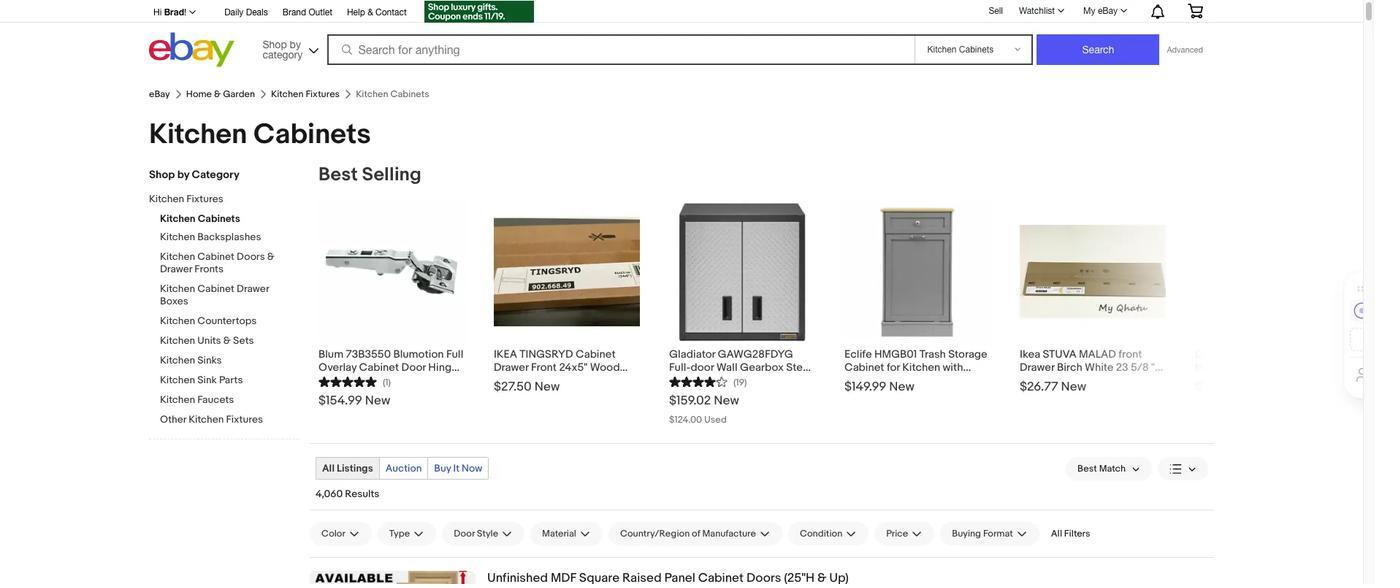 Task type: describe. For each thing, give the bounding box(es) containing it.
all filters button
[[1046, 523, 1097, 546]]

material button
[[531, 523, 603, 546]]

$154.99
[[319, 394, 362, 409]]

$124.00
[[669, 414, 702, 426]]

$154.99 new
[[319, 394, 390, 409]]

door
[[454, 528, 475, 540]]

561324
[[1268, 348, 1303, 362]]

shop for shop by category
[[149, 168, 175, 182]]

hi
[[153, 7, 162, 18]]

view: list view image
[[1170, 462, 1197, 477]]

kitchen fixtures kitchen cabinets kitchen backsplashes kitchen cabinet doors & drawer fronts kitchen cabinet drawer boxes kitchen countertops kitchen units & sets kitchen sinks kitchen sink parts kitchen faucets other kitchen fixtures
[[149, 193, 275, 426]]

1/4
[[1020, 374, 1035, 388]]

$219.95
[[1196, 380, 1237, 395]]

format
[[984, 528, 1014, 540]]

price
[[887, 528, 909, 540]]

all listings link
[[316, 458, 379, 479]]

1 horizontal spatial "
[[1152, 361, 1156, 375]]

gladiator gawg28fdyg full-door wall gearbox steel cabinet link
[[669, 345, 816, 388]]

steel
[[787, 361, 812, 375]]

now
[[462, 463, 483, 475]]

condition button
[[788, 523, 869, 546]]

0 vertical spatial kitchen fixtures link
[[271, 88, 340, 100]]

new for $219.95 new
[[1240, 380, 1265, 395]]

parts
[[219, 374, 243, 387]]

get the coupon image
[[424, 1, 534, 23]]

brad
[[164, 7, 184, 18]]

effect
[[494, 374, 524, 388]]

daily deals
[[224, 7, 268, 18]]

white inside design house 561324 brookings 12" base cabinet white shaker
[[1196, 374, 1224, 388]]

blum 73b3550 blumotion full overlay cabinet door hinges with 110 degree opening angle - silver image
[[319, 199, 465, 345]]

deals
[[246, 7, 268, 18]]

902.668.49
[[556, 374, 613, 388]]

all for all filters
[[1052, 528, 1063, 540]]

best match
[[1078, 463, 1126, 475]]

design house 561324 brookings 12" base cabinet white shaker link
[[1196, 345, 1342, 388]]

sets
[[233, 335, 254, 347]]

& inside account navigation
[[368, 7, 373, 18]]

& right the doors
[[267, 251, 275, 263]]

brookings
[[1196, 361, 1246, 375]]

shop by category banner
[[145, 0, 1215, 71]]

full-
[[669, 361, 691, 375]]

none submit inside shop by category banner
[[1037, 34, 1160, 65]]

account navigation
[[145, 0, 1215, 25]]

$27.50 new
[[494, 380, 560, 395]]

drawer inside 'ikea tingsryd cabinet drawer front 24x5" wood effect black 902.668.49 -'
[[494, 361, 529, 375]]

my
[[1084, 6, 1096, 16]]

sell link
[[983, 6, 1010, 16]]

units
[[198, 335, 221, 347]]

white inside ikea stuva malad front drawer birch white 23 5/8 " 1/4 " 102.522.76
[[1085, 361, 1114, 375]]

ikea tingsryd cabinet drawer front 24x5" wood effect black 902.668.49 - link
[[494, 345, 640, 388]]

daily
[[224, 7, 244, 18]]

selling
[[362, 164, 421, 186]]

new for $159.02 new $124.00 used
[[714, 394, 739, 409]]

$27.50
[[494, 380, 532, 395]]

condition
[[800, 528, 843, 540]]

boxes
[[160, 295, 188, 308]]

4,060 results
[[316, 488, 380, 501]]

ikea stuva malad front drawer birch white 23 5/8 " 1/4 " 102.522.76 link
[[1020, 345, 1166, 388]]

gearbox
[[740, 361, 784, 375]]

1 horizontal spatial cabinets
[[254, 118, 371, 152]]

price button
[[875, 523, 935, 546]]

drawer up boxes
[[160, 263, 192, 276]]

$159.02 new $124.00 used
[[669, 394, 739, 426]]

$26.77 new
[[1020, 380, 1087, 395]]

1 vertical spatial kitchen fixtures link
[[149, 193, 288, 207]]

outlet
[[309, 7, 332, 18]]

(1)
[[383, 377, 391, 389]]

design house 561324 brookings 12" base cabinet white shaker image
[[1196, 199, 1342, 345]]

ikea tingsryd cabinet drawer front 24x5" wood effect black 902.668.49 - image
[[494, 217, 640, 327]]

shop by category button
[[256, 33, 322, 64]]

advanced
[[1167, 45, 1204, 54]]

drawer inside ikea stuva malad front drawer birch white 23 5/8 " 1/4 " 102.522.76
[[1020, 361, 1055, 375]]

shop for shop by category
[[263, 38, 287, 50]]

auction
[[386, 463, 422, 475]]

new for $26.77 new
[[1061, 380, 1087, 395]]

of
[[692, 528, 701, 540]]

eclife hmgb01 trash storage cabinet for kitchen with drawer & removable cutting board - gray image
[[845, 199, 991, 345]]

my ebay link
[[1076, 2, 1134, 20]]

fixtures for kitchen fixtures
[[306, 88, 340, 100]]

gladiator
[[669, 348, 716, 362]]

ebay inside account navigation
[[1098, 6, 1118, 16]]

kitchen cabinet drawer boxes link
[[160, 283, 299, 309]]

help & contact
[[347, 7, 407, 18]]

advanced link
[[1160, 35, 1211, 64]]

help
[[347, 7, 365, 18]]

color
[[322, 528, 346, 540]]

cabinets inside kitchen fixtures kitchen cabinets kitchen backsplashes kitchen cabinet doors & drawer fronts kitchen cabinet drawer boxes kitchen countertops kitchen units & sets kitchen sinks kitchen sink parts kitchen faucets other kitchen fixtures
[[198, 213, 240, 225]]

category
[[263, 49, 303, 60]]

house
[[1233, 348, 1266, 362]]

best for best selling
[[319, 164, 358, 186]]

birch
[[1057, 361, 1083, 375]]

fronts
[[195, 263, 224, 276]]

auction link
[[380, 458, 428, 479]]

ikea
[[1020, 348, 1041, 362]]

4.1 out of 5 stars image
[[669, 375, 728, 389]]

door
[[691, 361, 714, 375]]

contact
[[376, 7, 407, 18]]

hi brad !
[[153, 7, 186, 18]]

ikea stuva malad front drawer birch white 23 5/8 " 1/4 " 102.522.76
[[1020, 348, 1156, 388]]



Task type: vqa. For each thing, say whether or not it's contained in the screenshot.
Design House 561324 Brookings 12" Base Cabinet White Shaker image
yes



Task type: locate. For each thing, give the bounding box(es) containing it.
1 vertical spatial cabinets
[[198, 213, 240, 225]]

& right help
[[368, 7, 373, 18]]

1 horizontal spatial white
[[1196, 374, 1224, 388]]

0 horizontal spatial all
[[322, 463, 335, 475]]

cabinet inside design house 561324 brookings 12" base cabinet white shaker
[[1291, 361, 1331, 375]]

cabinet down fronts at the top of the page
[[198, 283, 235, 295]]

new for $154.99 new
[[365, 394, 390, 409]]

(19)
[[734, 377, 747, 389]]

shop down 'deals'
[[263, 38, 287, 50]]

(19) link
[[669, 375, 747, 389]]

4,060
[[316, 488, 343, 501]]

kitchen cabinet doors & drawer fronts link
[[160, 251, 299, 277]]

(1) link
[[319, 375, 391, 389]]

kitchen fixtures
[[271, 88, 340, 100]]

new for $27.50 new
[[535, 380, 560, 395]]

door style button
[[442, 523, 525, 546]]

ikea stuva malad front drawer birch white 23 5/8 " 1/4 " 102.522.76 image
[[1020, 225, 1166, 318]]

white down the design
[[1196, 374, 1224, 388]]

buying format
[[952, 528, 1014, 540]]

by for category
[[290, 38, 301, 50]]

wood
[[590, 361, 620, 375]]

1 horizontal spatial all
[[1052, 528, 1063, 540]]

front
[[1119, 348, 1143, 362]]

all for all listings
[[322, 463, 335, 475]]

ebay
[[1098, 6, 1118, 16], [149, 88, 170, 100]]

style
[[477, 528, 498, 540]]

kitchen fixtures link down category
[[271, 88, 340, 100]]

& right home
[[214, 88, 221, 100]]

fixtures for kitchen fixtures kitchen cabinets kitchen backsplashes kitchen cabinet doors & drawer fronts kitchen cabinet drawer boxes kitchen countertops kitchen units & sets kitchen sinks kitchen sink parts kitchen faucets other kitchen fixtures
[[187, 193, 224, 205]]

my ebay
[[1084, 6, 1118, 16]]

cabinet inside gladiator gawg28fdyg full-door wall gearbox steel cabinet
[[669, 374, 709, 388]]

brand outlet link
[[283, 5, 332, 21]]

door style
[[454, 528, 498, 540]]

0 vertical spatial all
[[322, 463, 335, 475]]

gladiator gawg28fdyg full-door wall gearbox steel cabinet
[[669, 348, 812, 388]]

cabinet up 902.668.49
[[576, 348, 616, 362]]

1 vertical spatial fixtures
[[187, 193, 224, 205]]

best left 'match' on the right bottom of page
[[1078, 463, 1098, 475]]

kitchen fixtures link down "category"
[[149, 193, 288, 207]]

$26.77
[[1020, 380, 1059, 395]]

sinks
[[198, 354, 222, 367]]

other kitchen fixtures link
[[160, 414, 299, 428]]

buy
[[434, 463, 451, 475]]

kitchen countertops link
[[160, 315, 299, 329]]

2 horizontal spatial fixtures
[[306, 88, 340, 100]]

other
[[160, 414, 186, 426]]

" right 1/4
[[1037, 374, 1041, 388]]

shop inside shop by category
[[263, 38, 287, 50]]

0 horizontal spatial fixtures
[[187, 193, 224, 205]]

0 horizontal spatial "
[[1037, 374, 1041, 388]]

1 vertical spatial best
[[1078, 463, 1098, 475]]

by inside shop by category
[[290, 38, 301, 50]]

white
[[1085, 361, 1114, 375], [1196, 374, 1224, 388]]

0 vertical spatial ebay
[[1098, 6, 1118, 16]]

black
[[526, 374, 554, 388]]

best left selling
[[319, 164, 358, 186]]

$149.99
[[845, 380, 887, 395]]

color button
[[310, 523, 372, 546]]

tingsryd
[[520, 348, 573, 362]]

1 horizontal spatial by
[[290, 38, 301, 50]]

new down (1)
[[365, 394, 390, 409]]

cabinet up $159.02 on the bottom of page
[[669, 374, 709, 388]]

0 horizontal spatial shop
[[149, 168, 175, 182]]

best selling main content
[[310, 164, 1359, 585]]

cabinet down kitchen backsplashes link
[[198, 251, 235, 263]]

cabinets down kitchen fixtures
[[254, 118, 371, 152]]

12"
[[1248, 361, 1262, 375]]

category
[[192, 168, 240, 182]]

" right 5/8
[[1152, 361, 1156, 375]]

buy it now
[[434, 463, 483, 475]]

home & garden
[[186, 88, 255, 100]]

5/8
[[1131, 361, 1149, 375]]

all
[[322, 463, 335, 475], [1052, 528, 1063, 540]]

garden
[[223, 88, 255, 100]]

cabinet inside 'ikea tingsryd cabinet drawer front 24x5" wood effect black 902.668.49 -'
[[576, 348, 616, 362]]

gladiator gawg28fdyg full-door wall gearbox steel cabinet image
[[669, 199, 816, 345]]

kitchen units & sets link
[[160, 335, 299, 349]]

kitchen sinks link
[[160, 354, 299, 368]]

0 horizontal spatial best
[[319, 164, 358, 186]]

$159.02
[[669, 394, 711, 409]]

kitchen
[[271, 88, 304, 100], [149, 118, 247, 152], [149, 193, 184, 205], [160, 213, 196, 225], [160, 231, 195, 243], [160, 251, 195, 263], [160, 283, 195, 295], [160, 315, 195, 327], [160, 335, 195, 347], [160, 354, 195, 367], [160, 374, 195, 387], [160, 394, 195, 406], [189, 414, 224, 426]]

0 vertical spatial fixtures
[[306, 88, 340, 100]]

best for best match
[[1078, 463, 1098, 475]]

0 vertical spatial by
[[290, 38, 301, 50]]

new up used
[[714, 394, 739, 409]]

1 horizontal spatial ebay
[[1098, 6, 1118, 16]]

new right $149.99
[[890, 380, 915, 395]]

fixtures down "category"
[[187, 193, 224, 205]]

24x5"
[[559, 361, 588, 375]]

countertops
[[198, 315, 257, 327]]

brand outlet
[[283, 7, 332, 18]]

0 horizontal spatial white
[[1085, 361, 1114, 375]]

5 out of 5 stars image
[[319, 375, 377, 389]]

ikea tingsryd cabinet drawer front 24x5" wood effect black 902.668.49 -
[[494, 348, 620, 388]]

all left the filters
[[1052, 528, 1063, 540]]

your shopping cart image
[[1188, 4, 1204, 18]]

best selling
[[319, 164, 421, 186]]

new for $149.99 new
[[890, 380, 915, 395]]

design house 561324 brookings 12" base cabinet white shaker
[[1196, 348, 1331, 388]]

shop by category
[[149, 168, 240, 182]]

new inside '$159.02 new $124.00 used'
[[714, 394, 739, 409]]

cabinets
[[254, 118, 371, 152], [198, 213, 240, 225]]

front
[[531, 361, 557, 375]]

0 vertical spatial cabinets
[[254, 118, 371, 152]]

match
[[1100, 463, 1126, 475]]

buying format button
[[941, 523, 1040, 546]]

-
[[615, 374, 619, 388]]

& left sets
[[223, 335, 231, 347]]

brand
[[283, 7, 306, 18]]

new down front on the left bottom of the page
[[535, 380, 560, 395]]

best inside best match dropdown button
[[1078, 463, 1098, 475]]

1 vertical spatial ebay
[[149, 88, 170, 100]]

0 horizontal spatial ebay
[[149, 88, 170, 100]]

wall
[[717, 361, 738, 375]]

0 vertical spatial best
[[319, 164, 358, 186]]

kitchen fixtures link
[[271, 88, 340, 100], [149, 193, 288, 207]]

shop
[[263, 38, 287, 50], [149, 168, 175, 182]]

all up 4,060
[[322, 463, 335, 475]]

ebay right my
[[1098, 6, 1118, 16]]

&
[[368, 7, 373, 18], [214, 88, 221, 100], [267, 251, 275, 263], [223, 335, 231, 347]]

new down birch at the right bottom
[[1061, 380, 1087, 395]]

by down brand
[[290, 38, 301, 50]]

by
[[290, 38, 301, 50], [177, 168, 189, 182]]

$149.99 new
[[845, 380, 915, 395]]

backsplashes
[[198, 231, 261, 243]]

!
[[184, 7, 186, 18]]

best match button
[[1066, 458, 1153, 481]]

sell
[[989, 6, 1003, 16]]

home & garden link
[[186, 88, 255, 100]]

new down 12"
[[1240, 380, 1265, 395]]

fixtures down kitchen faucets link
[[226, 414, 263, 426]]

1 vertical spatial shop
[[149, 168, 175, 182]]

1 horizontal spatial shop
[[263, 38, 287, 50]]

0 horizontal spatial by
[[177, 168, 189, 182]]

malad
[[1079, 348, 1117, 362]]

results
[[345, 488, 380, 501]]

1 vertical spatial by
[[177, 168, 189, 182]]

0 horizontal spatial cabinets
[[198, 213, 240, 225]]

2 vertical spatial fixtures
[[226, 414, 263, 426]]

1 horizontal spatial fixtures
[[226, 414, 263, 426]]

drawer down the doors
[[237, 283, 269, 295]]

best
[[319, 164, 358, 186], [1078, 463, 1098, 475]]

cabinet right base
[[1291, 361, 1331, 375]]

ebay left home
[[149, 88, 170, 100]]

by left "category"
[[177, 168, 189, 182]]

shaker
[[1227, 374, 1261, 388]]

cabinets up backsplashes
[[198, 213, 240, 225]]

gawg28fdyg
[[718, 348, 794, 362]]

fixtures down shop by category dropdown button on the left of the page
[[306, 88, 340, 100]]

0 vertical spatial shop
[[263, 38, 287, 50]]

shop left "category"
[[149, 168, 175, 182]]

1 vertical spatial all
[[1052, 528, 1063, 540]]

drawer up the $26.77
[[1020, 361, 1055, 375]]

None submit
[[1037, 34, 1160, 65]]

manufacture
[[703, 528, 756, 540]]

by for category
[[177, 168, 189, 182]]

type
[[389, 528, 410, 540]]

new
[[535, 380, 560, 395], [890, 380, 915, 395], [1061, 380, 1087, 395], [1240, 380, 1265, 395], [365, 394, 390, 409], [714, 394, 739, 409]]

white left 23
[[1085, 361, 1114, 375]]

1 horizontal spatial best
[[1078, 463, 1098, 475]]

drawer
[[160, 263, 192, 276], [237, 283, 269, 295], [494, 361, 529, 375], [1020, 361, 1055, 375]]

country/region of manufacture
[[620, 528, 756, 540]]

ebay link
[[149, 88, 170, 100]]

Search for anything text field
[[329, 36, 912, 64]]

drawer up $27.50
[[494, 361, 529, 375]]

all inside button
[[1052, 528, 1063, 540]]



